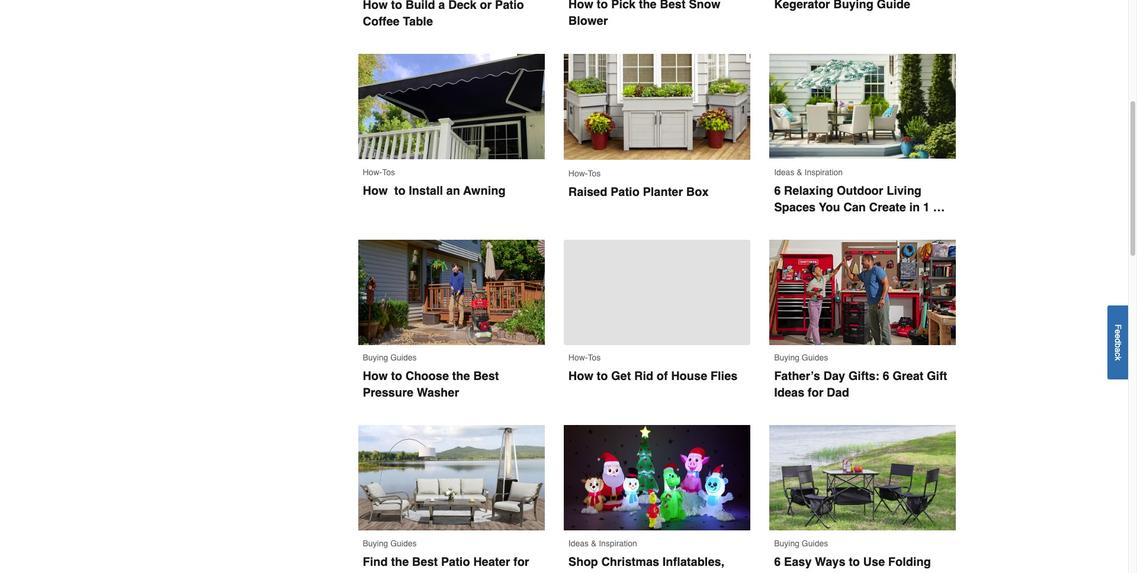 Task type: vqa. For each thing, say whether or not it's contained in the screenshot.
Find
yes



Task type: locate. For each thing, give the bounding box(es) containing it.
guides up the choose on the left
[[390, 353, 417, 363]]

house
[[671, 370, 707, 383]]

how-
[[363, 168, 382, 177], [569, 169, 588, 178], [569, 353, 588, 363]]

how- for how  to install an awning
[[363, 168, 382, 177]]

the
[[639, 0, 657, 11], [452, 370, 470, 383], [391, 556, 409, 569]]

guides up find the best patio heater for your outdoor space
[[390, 539, 417, 548]]

a inside f e e d b a c k 'button'
[[1114, 348, 1123, 352]]

2 e from the top
[[1114, 334, 1123, 339]]

f e e d b a c k
[[1114, 324, 1123, 361]]

create
[[869, 201, 906, 214]]

2 horizontal spatial patio
[[611, 185, 640, 199]]

0 horizontal spatial patio
[[441, 556, 470, 569]]

how inside how to build a deck or patio coffee table
[[363, 0, 388, 12]]

dad
[[827, 386, 849, 400]]

planter
[[643, 185, 683, 199]]

tos
[[382, 168, 395, 177], [588, 169, 601, 178], [588, 353, 601, 363]]

buying guides up easy
[[774, 539, 828, 548]]

6 right gifts:
[[883, 370, 889, 383]]

raised patio planter box
[[569, 185, 709, 199]]

e up b
[[1114, 334, 1123, 339]]

the inside how to pick the best snow blower
[[639, 0, 657, 11]]

how-tos for how  to install an awning
[[363, 168, 395, 177]]

buying up easy
[[774, 539, 800, 548]]

1 vertical spatial ideas
[[774, 386, 805, 400]]

get
[[611, 370, 631, 383]]

how up pressure
[[363, 370, 388, 383]]

ideas inside father's day gifts: 6 great gift ideas for dad
[[774, 386, 805, 400]]

a
[[438, 0, 445, 12], [1114, 348, 1123, 352]]

buying guides
[[363, 353, 417, 363], [774, 353, 828, 363], [363, 539, 417, 548], [774, 539, 828, 548]]

the up washer
[[452, 370, 470, 383]]

tos for how to get rid of house flies
[[588, 353, 601, 363]]

relaxing
[[784, 184, 834, 198]]

ideas & inspiration up relaxing
[[774, 167, 843, 177]]

0 vertical spatial for
[[808, 386, 824, 400]]

install
[[409, 184, 443, 198]]

2 vertical spatial patio
[[441, 556, 470, 569]]

how-tos
[[363, 168, 395, 177], [569, 169, 601, 178], [569, 353, 601, 363]]

& up relaxing
[[797, 167, 802, 177]]

buying guides up find
[[363, 539, 417, 548]]

to up the coffee
[[391, 0, 402, 12]]

pick
[[611, 0, 636, 11]]

buying guides up pressure
[[363, 353, 417, 363]]

buying up find
[[363, 539, 388, 548]]

guides up ways at the bottom right
[[802, 539, 828, 548]]

best right find
[[412, 556, 438, 569]]

6
[[774, 184, 781, 198], [883, 370, 889, 383], [774, 556, 781, 569]]

6 for spaces
[[774, 184, 781, 198]]

1 vertical spatial ideas & inspiration
[[569, 539, 637, 548]]

a inside how to build a deck or patio coffee table
[[438, 0, 445, 12]]

6 easy ways to use folding furniture
[[774, 556, 934, 573]]

0 vertical spatial patio
[[495, 0, 524, 12]]

raised planter box with storage image
[[564, 54, 751, 160]]

how to pick the best snow blower link
[[564, 0, 751, 29]]

to
[[391, 0, 402, 12], [597, 0, 608, 11], [394, 184, 406, 198], [391, 370, 402, 383], [597, 370, 608, 383], [849, 556, 860, 569]]

2 vertical spatial the
[[391, 556, 409, 569]]

ideas
[[774, 167, 795, 177], [774, 386, 805, 400], [569, 539, 589, 548]]

a man using a red and black craftsman gas pressure washer to clean a concrete pad next to a deck. image
[[358, 240, 545, 345]]

best right the choose on the left
[[473, 370, 499, 383]]

the for pick
[[639, 0, 657, 11]]

best
[[660, 0, 686, 11], [473, 370, 499, 383], [412, 556, 438, 569]]

buying guides for the
[[363, 539, 417, 548]]

inspiration
[[805, 167, 843, 177], [599, 539, 637, 548]]

ideas & inspiration
[[774, 167, 843, 177], [569, 539, 637, 548]]

0 vertical spatial 6
[[774, 184, 781, 198]]

ideas down 'father's'
[[774, 386, 805, 400]]

inspiration up the "christmas"
[[599, 539, 637, 548]]

0 vertical spatial a
[[438, 0, 445, 12]]

6 inside 6 easy ways to use folding furniture
[[774, 556, 781, 569]]

1 e from the top
[[1114, 329, 1123, 334]]

how left get at right
[[569, 370, 594, 383]]

0 horizontal spatial &
[[591, 539, 597, 548]]

the right pick
[[639, 0, 657, 11]]

1 vertical spatial inspiration
[[599, 539, 637, 548]]

a man hanging a fly trap in a garage. image
[[564, 240, 751, 364]]

outdoor up "can"
[[837, 184, 884, 198]]

best for pick
[[660, 0, 686, 11]]

to left get at right
[[597, 370, 608, 383]]

how
[[363, 0, 388, 12], [569, 0, 594, 11], [363, 184, 388, 198], [363, 370, 388, 383], [569, 370, 594, 383]]

1 vertical spatial &
[[591, 539, 597, 548]]

outdoor right your
[[392, 572, 439, 573]]

2 vertical spatial ideas
[[569, 539, 589, 548]]

1 vertical spatial for
[[514, 556, 529, 569]]

ideas & inspiration up shop on the bottom of the page
[[569, 539, 637, 548]]

to left install
[[394, 184, 406, 198]]

1 vertical spatial a
[[1114, 348, 1123, 352]]

how- for raised patio planter box
[[569, 169, 588, 178]]

patio inside find the best patio heater for your outdoor space
[[441, 556, 470, 569]]

patio up space
[[441, 556, 470, 569]]

1 vertical spatial outdoor
[[392, 572, 439, 573]]

best inside how to choose the best pressure washer
[[473, 370, 499, 383]]

6 up the spaces
[[774, 184, 781, 198]]

0 horizontal spatial for
[[514, 556, 529, 569]]

for left dad
[[808, 386, 824, 400]]

0 horizontal spatial the
[[391, 556, 409, 569]]

to for install
[[394, 184, 406, 198]]

6 for use
[[774, 556, 781, 569]]

1 vertical spatial the
[[452, 370, 470, 383]]

&
[[797, 167, 802, 177], [591, 539, 597, 548]]

1 horizontal spatial ideas & inspiration
[[774, 167, 843, 177]]

2 horizontal spatial the
[[639, 0, 657, 11]]

washer
[[417, 386, 459, 400]]

to inside how to build a deck or patio coffee table
[[391, 0, 402, 12]]

how up the coffee
[[363, 0, 388, 12]]

easy
[[784, 556, 812, 569]]

for
[[808, 386, 824, 400], [514, 556, 529, 569]]

ideas up shop on the bottom of the page
[[569, 539, 589, 548]]

outdoor
[[837, 184, 884, 198], [392, 572, 439, 573]]

inspiration up relaxing
[[805, 167, 843, 177]]

flies
[[711, 370, 738, 383]]

how inside how to choose the best pressure washer
[[363, 370, 388, 383]]

0 vertical spatial the
[[639, 0, 657, 11]]

to for build
[[391, 0, 402, 12]]

guides up 'father's'
[[802, 353, 828, 363]]

guides
[[390, 353, 417, 363], [802, 353, 828, 363], [390, 539, 417, 548], [802, 539, 828, 548]]

buying up pressure
[[363, 353, 388, 363]]

0 horizontal spatial best
[[412, 556, 438, 569]]

1 vertical spatial best
[[473, 370, 499, 383]]

0 vertical spatial ideas
[[774, 167, 795, 177]]

& up shop on the bottom of the page
[[591, 539, 597, 548]]

buying for 6
[[774, 539, 800, 548]]

a up 'k'
[[1114, 348, 1123, 352]]

how-tos for how to get rid of house flies
[[569, 353, 601, 363]]

d
[[1114, 338, 1123, 343]]

halloween
[[569, 572, 627, 573]]

e up d
[[1114, 329, 1123, 334]]

to left use
[[849, 556, 860, 569]]

to inside how to choose the best pressure washer
[[391, 370, 402, 383]]

patio right or
[[495, 0, 524, 12]]

1 horizontal spatial the
[[452, 370, 470, 383]]

1 horizontal spatial for
[[808, 386, 824, 400]]

2 vertical spatial 6
[[774, 556, 781, 569]]

snow
[[689, 0, 721, 11]]

ways
[[815, 556, 846, 569]]

guides for to
[[390, 353, 417, 363]]

choose
[[406, 370, 449, 383]]

heater
[[473, 556, 510, 569]]

a left deck
[[438, 0, 445, 12]]

6 left easy
[[774, 556, 781, 569]]

0 vertical spatial &
[[797, 167, 802, 177]]

1 horizontal spatial outdoor
[[837, 184, 884, 198]]

rid
[[634, 370, 653, 383]]

0 horizontal spatial ideas & inspiration
[[569, 539, 637, 548]]

ideas up relaxing
[[774, 167, 795, 177]]

buying for father's
[[774, 353, 800, 363]]

weekend
[[774, 217, 826, 231]]

how to build a deck or patio coffee table link
[[358, 0, 545, 30]]

e
[[1114, 329, 1123, 334], [1114, 334, 1123, 339]]

find
[[363, 556, 388, 569]]

the inside how to choose the best pressure washer
[[452, 370, 470, 383]]

1 vertical spatial patio
[[611, 185, 640, 199]]

for right heater on the bottom left of the page
[[514, 556, 529, 569]]

1 horizontal spatial &
[[797, 167, 802, 177]]

1 horizontal spatial inspiration
[[805, 167, 843, 177]]

patio
[[495, 0, 524, 12], [611, 185, 640, 199], [441, 556, 470, 569]]

a patio heater and table set up near a lake. image
[[358, 425, 545, 531]]

ideas & inspiration for relaxing
[[774, 167, 843, 177]]

best inside how to pick the best snow blower
[[660, 0, 686, 11]]

outdoor inside 6 relaxing outdoor living spaces you can create in 1 weekend
[[837, 184, 884, 198]]

0 horizontal spatial outdoor
[[392, 572, 439, 573]]

find the best patio heater for your outdoor space
[[363, 556, 533, 573]]

1 horizontal spatial patio
[[495, 0, 524, 12]]

6 inside father's day gifts: 6 great gift ideas for dad
[[883, 370, 889, 383]]

0 horizontal spatial inspiration
[[599, 539, 637, 548]]

patio right raised
[[611, 185, 640, 199]]

how up the blower
[[569, 0, 594, 11]]

0 vertical spatial inspiration
[[805, 167, 843, 177]]

1 horizontal spatial best
[[473, 370, 499, 383]]

0 vertical spatial outdoor
[[837, 184, 884, 198]]

0 horizontal spatial a
[[438, 0, 445, 12]]

b
[[1114, 343, 1123, 348]]

how left install
[[363, 184, 388, 198]]

2 vertical spatial best
[[412, 556, 438, 569]]

buying guides up 'father's'
[[774, 353, 828, 363]]

the right find
[[391, 556, 409, 569]]

inflatables
[[630, 572, 689, 573]]

6 inside 6 relaxing outdoor living spaces you can create in 1 weekend
[[774, 184, 781, 198]]

raised
[[569, 185, 607, 199]]

f e e d b a c k button
[[1108, 305, 1128, 379]]

best for choose
[[473, 370, 499, 383]]

to inside how to pick the best snow blower
[[597, 0, 608, 11]]

buying up 'father's'
[[774, 353, 800, 363]]

0 vertical spatial ideas & inspiration
[[774, 167, 843, 177]]

space
[[442, 572, 477, 573]]

1 horizontal spatial a
[[1114, 348, 1123, 352]]

buying
[[363, 353, 388, 363], [774, 353, 800, 363], [363, 539, 388, 548], [774, 539, 800, 548]]

tos for raised patio planter box
[[588, 169, 601, 178]]

gifts:
[[849, 370, 880, 383]]

0 vertical spatial best
[[660, 0, 686, 11]]

to up the blower
[[597, 0, 608, 11]]

2 horizontal spatial best
[[660, 0, 686, 11]]

inspiration for relaxing
[[805, 167, 843, 177]]

1 vertical spatial 6
[[883, 370, 889, 383]]

to up pressure
[[391, 370, 402, 383]]

or
[[480, 0, 492, 12]]

best left snow
[[660, 0, 686, 11]]

ideas for 6 relaxing outdoor living spaces you can create in 1 weekend
[[774, 167, 795, 177]]

guides for easy
[[802, 539, 828, 548]]



Task type: describe. For each thing, give the bounding box(es) containing it.
how-tos for raised patio planter box
[[569, 169, 601, 178]]

awning
[[463, 184, 506, 198]]

buying for find
[[363, 539, 388, 548]]

table
[[403, 15, 433, 29]]

how for how to get rid of house flies
[[569, 370, 594, 383]]

a man and a girl high-fiving in a workshop with craftsman tools and tool boxes in the background. image
[[770, 240, 956, 345]]

for inside father's day gifts: 6 great gift ideas for dad
[[808, 386, 824, 400]]

to for choose
[[391, 370, 402, 383]]

how- for how to get rid of house flies
[[569, 353, 588, 363]]

shop christmas inflatables, halloween inflatables and more
[[569, 556, 745, 573]]

patio inside how to build a deck or patio coffee table
[[495, 0, 524, 12]]

blower
[[569, 14, 608, 28]]

tos for how  to install an awning
[[382, 168, 395, 177]]

buying guides for to
[[363, 353, 417, 363]]

for inside find the best patio heater for your outdoor space
[[514, 556, 529, 569]]

buying guides for day
[[774, 353, 828, 363]]

build
[[406, 0, 435, 12]]

inflatables,
[[663, 556, 725, 569]]

an outdoor patio table and floral umbrella on a gray platform deck. image
[[770, 54, 956, 159]]

use
[[863, 556, 885, 569]]

an
[[446, 184, 460, 198]]

how to get rid of house flies
[[569, 370, 738, 383]]

you
[[819, 201, 840, 214]]

pressure
[[363, 386, 414, 400]]

how to build a deck or patio coffee table
[[363, 0, 527, 29]]

how inside how to pick the best snow blower
[[569, 0, 594, 11]]

ideas & inspiration for christmas
[[569, 539, 637, 548]]

outdoor inside find the best patio heater for your outdoor space
[[392, 572, 439, 573]]

ideas for shop christmas inflatables, halloween inflatables and more
[[569, 539, 589, 548]]

gift
[[927, 370, 947, 383]]

how  to install an awning
[[363, 184, 506, 198]]

father's day gifts: 6 great gift ideas for dad
[[774, 370, 951, 400]]

how for how  to install an awning
[[363, 184, 388, 198]]

and
[[692, 572, 713, 573]]

how to choose the best pressure washer
[[363, 370, 502, 400]]

furniture
[[774, 572, 826, 573]]

1
[[923, 201, 930, 214]]

in
[[909, 201, 920, 214]]

coffee
[[363, 15, 400, 29]]

buying guides for easy
[[774, 539, 828, 548]]

a black folding table and chair set sitting next to a river with trees in the background. image
[[770, 425, 956, 531]]

father's
[[774, 370, 820, 383]]

living
[[887, 184, 922, 198]]

folding
[[888, 556, 931, 569]]

day
[[824, 370, 845, 383]]

a row of christmas-themed inflatables like santa, a snowman and reindeer. image
[[564, 425, 751, 531]]

of
[[657, 370, 668, 383]]

best inside find the best patio heater for your outdoor space
[[412, 556, 438, 569]]

c
[[1114, 352, 1123, 356]]

a dark blue retractable awning shading a home deck. image
[[358, 54, 545, 159]]

box
[[686, 185, 709, 199]]

christmas
[[601, 556, 659, 569]]

6 relaxing outdoor living spaces you can create in 1 weekend
[[774, 184, 933, 231]]

& for relaxing
[[797, 167, 802, 177]]

& for christmas
[[591, 539, 597, 548]]

k
[[1114, 356, 1123, 361]]

can
[[844, 201, 866, 214]]

deck
[[448, 0, 477, 12]]

f
[[1114, 324, 1123, 329]]

guides for the
[[390, 539, 417, 548]]

how to pick the best snow blower
[[569, 0, 724, 28]]

to for get
[[597, 370, 608, 383]]

spaces
[[774, 201, 816, 214]]

shop
[[569, 556, 598, 569]]

guides for day
[[802, 353, 828, 363]]

the inside find the best patio heater for your outdoor space
[[391, 556, 409, 569]]

to for pick
[[597, 0, 608, 11]]

inspiration for christmas
[[599, 539, 637, 548]]

more
[[717, 572, 745, 573]]

to inside 6 easy ways to use folding furniture
[[849, 556, 860, 569]]

great
[[893, 370, 924, 383]]

buying for how
[[363, 353, 388, 363]]

the for choose
[[452, 370, 470, 383]]

how for how to choose the best pressure washer
[[363, 370, 388, 383]]

your
[[363, 572, 389, 573]]



